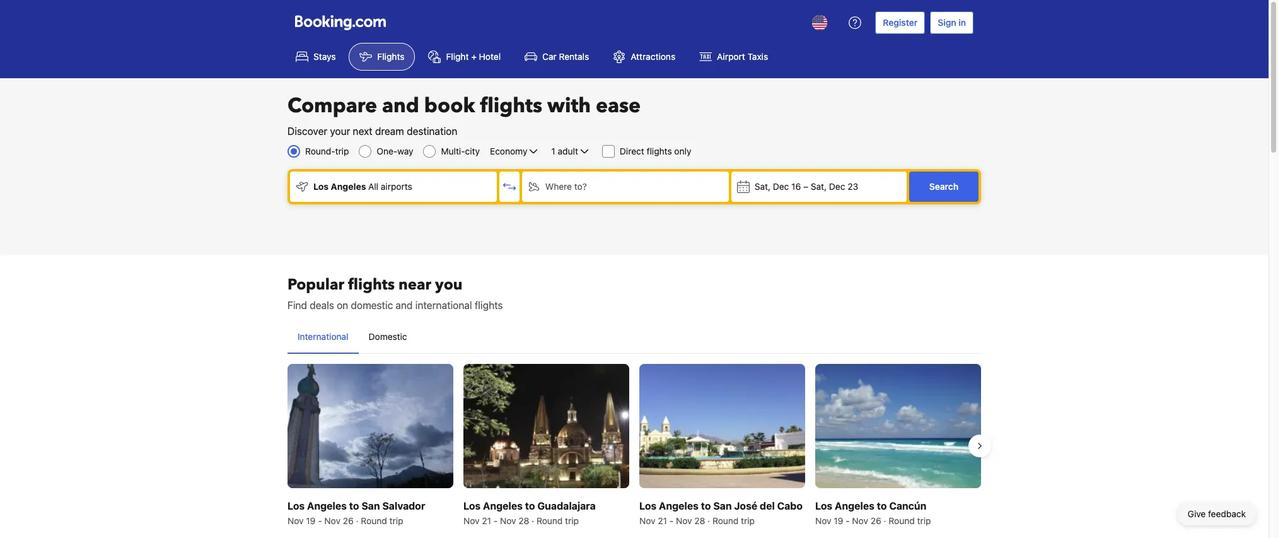 Task type: vqa. For each thing, say whether or not it's contained in the screenshot.


Task type: locate. For each thing, give the bounding box(es) containing it.
one-way
[[377, 146, 414, 156]]

1 horizontal spatial 28
[[695, 516, 706, 526]]

airport
[[717, 51, 746, 62]]

sign in
[[938, 17, 967, 28]]

1 horizontal spatial san
[[714, 500, 732, 512]]

to left cancún
[[877, 500, 887, 512]]

26
[[343, 516, 354, 526], [871, 516, 882, 526]]

1 horizontal spatial 19
[[834, 516, 844, 526]]

3 to from the left
[[701, 500, 711, 512]]

del
[[760, 500, 775, 512]]

sat, dec 16 – sat, dec 23 button
[[732, 172, 907, 202]]

0 horizontal spatial 26
[[343, 516, 354, 526]]

-
[[318, 516, 322, 526], [494, 516, 498, 526], [670, 516, 674, 526], [846, 516, 850, 526]]

1 vertical spatial and
[[396, 300, 413, 311]]

dec left 16
[[773, 181, 790, 192]]

trip inside los angeles to san josé del cabo nov 21 - nov 28 · round trip
[[741, 516, 755, 526]]

1 horizontal spatial 26
[[871, 516, 882, 526]]

round down guadalajara
[[537, 516, 563, 526]]

sat, right – in the top of the page
[[811, 181, 827, 192]]

los inside los angeles to san josé del cabo nov 21 - nov 28 · round trip
[[640, 500, 657, 512]]

flight
[[446, 51, 469, 62]]

1 21 from the left
[[482, 516, 491, 526]]

trip down cancún
[[918, 516, 932, 526]]

los for los angeles to san josé del cabo
[[640, 500, 657, 512]]

los for los angeles to cancún
[[816, 500, 833, 512]]

8 nov from the left
[[853, 516, 869, 526]]

economy
[[490, 146, 528, 156]]

19
[[306, 516, 316, 526], [834, 516, 844, 526]]

trip down guadalajara
[[565, 516, 579, 526]]

2 dec from the left
[[830, 181, 846, 192]]

2 round from the left
[[537, 516, 563, 526]]

1 san from the left
[[362, 500, 380, 512]]

car
[[543, 51, 557, 62]]

0 horizontal spatial 19
[[306, 516, 316, 526]]

3 · from the left
[[708, 516, 711, 526]]

compare and book flights with ease discover your next dream destination
[[288, 92, 641, 137]]

1 - from the left
[[318, 516, 322, 526]]

angeles for los angeles to guadalajara
[[483, 500, 523, 512]]

1 horizontal spatial dec
[[830, 181, 846, 192]]

to
[[349, 500, 359, 512], [525, 500, 535, 512], [701, 500, 711, 512], [877, 500, 887, 512]]

booking.com logo image
[[295, 15, 386, 30], [295, 15, 386, 30]]

3 round from the left
[[713, 516, 739, 526]]

1 26 from the left
[[343, 516, 354, 526]]

next
[[353, 126, 373, 137]]

sign
[[938, 17, 957, 28]]

trip inside los angeles to san salvador nov 19 - nov 26 · round trip
[[390, 516, 403, 526]]

21 inside los angeles to guadalajara nov 21 - nov 28 · round trip
[[482, 516, 491, 526]]

trip down the salvador
[[390, 516, 403, 526]]

0 horizontal spatial 28
[[519, 516, 530, 526]]

0 horizontal spatial san
[[362, 500, 380, 512]]

trip
[[335, 146, 349, 156], [390, 516, 403, 526], [565, 516, 579, 526], [741, 516, 755, 526], [918, 516, 932, 526]]

and
[[382, 92, 419, 120], [396, 300, 413, 311]]

los inside los angeles to guadalajara nov 21 - nov 28 · round trip
[[464, 500, 481, 512]]

- inside los angeles to san josé del cabo nov 21 - nov 28 · round trip
[[670, 516, 674, 526]]

2 sat, from the left
[[811, 181, 827, 192]]

1 28 from the left
[[519, 516, 530, 526]]

4 nov from the left
[[500, 516, 516, 526]]

·
[[356, 516, 359, 526], [532, 516, 535, 526], [708, 516, 711, 526], [884, 516, 887, 526]]

angeles inside los angeles to san josé del cabo nov 21 - nov 28 · round trip
[[659, 500, 699, 512]]

where to? button
[[522, 172, 729, 202]]

feedback
[[1209, 509, 1247, 519]]

dec left 23
[[830, 181, 846, 192]]

and inside the popular flights near you find deals on domestic and international flights
[[396, 300, 413, 311]]

4 to from the left
[[877, 500, 887, 512]]

compare
[[288, 92, 377, 120]]

0 horizontal spatial 21
[[482, 516, 491, 526]]

dec
[[773, 181, 790, 192], [830, 181, 846, 192]]

round down cancún
[[889, 516, 915, 526]]

your
[[330, 126, 350, 137]]

stays
[[314, 51, 336, 62]]

sat,
[[755, 181, 771, 192], [811, 181, 827, 192]]

angeles inside los angeles to guadalajara nov 21 - nov 28 · round trip
[[483, 500, 523, 512]]

4 - from the left
[[846, 516, 850, 526]]

domestic button
[[359, 321, 417, 353]]

2 - from the left
[[494, 516, 498, 526]]

angeles for los angeles to cancún
[[835, 500, 875, 512]]

1 round from the left
[[361, 516, 387, 526]]

to for 19
[[877, 500, 887, 512]]

3 - from the left
[[670, 516, 674, 526]]

and up dream
[[382, 92, 419, 120]]

1 to from the left
[[349, 500, 359, 512]]

and down near
[[396, 300, 413, 311]]

angeles inside los angeles to san salvador nov 19 - nov 26 · round trip
[[307, 500, 347, 512]]

· inside los angeles to san salvador nov 19 - nov 26 · round trip
[[356, 516, 359, 526]]

19 inside los angeles to san salvador nov 19 - nov 26 · round trip
[[306, 516, 316, 526]]

28 inside los angeles to guadalajara nov 21 - nov 28 · round trip
[[519, 516, 530, 526]]

where
[[546, 181, 572, 192]]

san left the salvador
[[362, 500, 380, 512]]

to inside los angeles to san salvador nov 19 - nov 26 · round trip
[[349, 500, 359, 512]]

region
[[278, 359, 992, 533]]

angeles
[[331, 181, 366, 192], [307, 500, 347, 512], [483, 500, 523, 512], [659, 500, 699, 512], [835, 500, 875, 512]]

angeles inside los angeles to cancún nov 19 - nov 26 · round trip
[[835, 500, 875, 512]]

to left josé at the right bottom of page
[[701, 500, 711, 512]]

flights link
[[349, 43, 415, 71]]

trip down josé at the right bottom of page
[[741, 516, 755, 526]]

josé
[[735, 500, 758, 512]]

tab list
[[288, 321, 982, 355]]

flights
[[480, 92, 543, 120], [647, 146, 672, 156], [348, 274, 395, 295], [475, 300, 503, 311]]

round
[[361, 516, 387, 526], [537, 516, 563, 526], [713, 516, 739, 526], [889, 516, 915, 526]]

give feedback
[[1188, 509, 1247, 519]]

los angeles to san josé del cabo nov 21 - nov 28 · round trip
[[640, 500, 803, 526]]

2 26 from the left
[[871, 516, 882, 526]]

- inside los angeles to san salvador nov 19 - nov 26 · round trip
[[318, 516, 322, 526]]

3 nov from the left
[[464, 516, 480, 526]]

1 adult
[[552, 146, 579, 156]]

2 san from the left
[[714, 500, 732, 512]]

nov
[[288, 516, 304, 526], [325, 516, 341, 526], [464, 516, 480, 526], [500, 516, 516, 526], [640, 516, 656, 526], [676, 516, 692, 526], [816, 516, 832, 526], [853, 516, 869, 526]]

san inside los angeles to san josé del cabo nov 21 - nov 28 · round trip
[[714, 500, 732, 512]]

los inside los angeles to cancún nov 19 - nov 26 · round trip
[[816, 500, 833, 512]]

san inside los angeles to san salvador nov 19 - nov 26 · round trip
[[362, 500, 380, 512]]

1 horizontal spatial sat,
[[811, 181, 827, 192]]

give
[[1188, 509, 1207, 519]]

guadalajara
[[538, 500, 596, 512]]

to inside los angeles to guadalajara nov 21 - nov 28 · round trip
[[525, 500, 535, 512]]

flights inside compare and book flights with ease discover your next dream destination
[[480, 92, 543, 120]]

2 28 from the left
[[695, 516, 706, 526]]

1
[[552, 146, 556, 156]]

los angeles to cancún nov 19 - nov 26 · round trip
[[816, 500, 932, 526]]

los inside los angeles to san salvador nov 19 - nov 26 · round trip
[[288, 500, 305, 512]]

2 19 from the left
[[834, 516, 844, 526]]

domestic
[[369, 331, 407, 342]]

los
[[314, 181, 329, 192], [288, 500, 305, 512], [464, 500, 481, 512], [640, 500, 657, 512], [816, 500, 833, 512]]

4 · from the left
[[884, 516, 887, 526]]

international
[[298, 331, 349, 342]]

1 19 from the left
[[306, 516, 316, 526]]

los for los angeles to guadalajara
[[464, 500, 481, 512]]

0 horizontal spatial sat,
[[755, 181, 771, 192]]

register link
[[876, 11, 926, 34]]

round-
[[305, 146, 335, 156]]

to for del
[[701, 500, 711, 512]]

1 nov from the left
[[288, 516, 304, 526]]

direct
[[620, 146, 645, 156]]

· inside los angeles to guadalajara nov 21 - nov 28 · round trip
[[532, 516, 535, 526]]

los angeles all airports
[[314, 181, 413, 192]]

flights up economy
[[480, 92, 543, 120]]

to inside los angeles to cancún nov 19 - nov 26 · round trip
[[877, 500, 887, 512]]

21
[[482, 516, 491, 526], [658, 516, 668, 526]]

city
[[465, 146, 480, 156]]

discover
[[288, 126, 328, 137]]

4 round from the left
[[889, 516, 915, 526]]

26 inside los angeles to san salvador nov 19 - nov 26 · round trip
[[343, 516, 354, 526]]

round down the salvador
[[361, 516, 387, 526]]

sat, left 16
[[755, 181, 771, 192]]

cancún
[[890, 500, 927, 512]]

1 · from the left
[[356, 516, 359, 526]]

2 to from the left
[[525, 500, 535, 512]]

28 inside los angeles to san josé del cabo nov 21 - nov 28 · round trip
[[695, 516, 706, 526]]

domestic
[[351, 300, 393, 311]]

28
[[519, 516, 530, 526], [695, 516, 706, 526]]

round down josé at the right bottom of page
[[713, 516, 739, 526]]

6 nov from the left
[[676, 516, 692, 526]]

· inside los angeles to san josé del cabo nov 21 - nov 28 · round trip
[[708, 516, 711, 526]]

to left guadalajara
[[525, 500, 535, 512]]

to for 21
[[525, 500, 535, 512]]

2 · from the left
[[532, 516, 535, 526]]

1 horizontal spatial 21
[[658, 516, 668, 526]]

2 21 from the left
[[658, 516, 668, 526]]

to inside los angeles to san josé del cabo nov 21 - nov 28 · round trip
[[701, 500, 711, 512]]

popular flights near you find deals on domestic and international flights
[[288, 274, 503, 311]]

21 inside los angeles to san josé del cabo nov 21 - nov 28 · round trip
[[658, 516, 668, 526]]

0 horizontal spatial dec
[[773, 181, 790, 192]]

round inside los angeles to san salvador nov 19 - nov 26 · round trip
[[361, 516, 387, 526]]

san left josé at the right bottom of page
[[714, 500, 732, 512]]

to left the salvador
[[349, 500, 359, 512]]

way
[[398, 146, 414, 156]]

destination
[[407, 126, 458, 137]]

dream
[[375, 126, 404, 137]]

car rentals link
[[514, 43, 600, 71]]

0 vertical spatial and
[[382, 92, 419, 120]]



Task type: describe. For each thing, give the bounding box(es) containing it.
search button
[[910, 172, 979, 202]]

search
[[930, 181, 959, 192]]

popular
[[288, 274, 345, 295]]

trip inside los angeles to cancún nov 19 - nov 26 · round trip
[[918, 516, 932, 526]]

airports
[[381, 181, 413, 192]]

26 inside los angeles to cancún nov 19 - nov 26 · round trip
[[871, 516, 882, 526]]

airport taxis
[[717, 51, 769, 62]]

1 adult button
[[550, 144, 592, 159]]

+
[[471, 51, 477, 62]]

hotel
[[479, 51, 501, 62]]

los for los angeles to san salvador
[[288, 500, 305, 512]]

car rentals
[[543, 51, 589, 62]]

los angeles to san josé del cabo image
[[640, 364, 806, 489]]

angeles for los angeles to san josé del cabo
[[659, 500, 699, 512]]

23
[[848, 181, 859, 192]]

trip down your
[[335, 146, 349, 156]]

book
[[425, 92, 475, 120]]

one-
[[377, 146, 398, 156]]

give feedback button
[[1178, 503, 1257, 526]]

san for salvador
[[362, 500, 380, 512]]

flights left the only
[[647, 146, 672, 156]]

attractions link
[[603, 43, 687, 71]]

flights
[[378, 51, 405, 62]]

7 nov from the left
[[816, 516, 832, 526]]

los angeles to guadalajara nov 21 - nov 28 · round trip
[[464, 500, 596, 526]]

–
[[804, 181, 809, 192]]

in
[[959, 17, 967, 28]]

round inside los angeles to san josé del cabo nov 21 - nov 28 · round trip
[[713, 516, 739, 526]]

register
[[884, 17, 918, 28]]

19 inside los angeles to cancún nov 19 - nov 26 · round trip
[[834, 516, 844, 526]]

los angeles to cancún image
[[816, 364, 982, 489]]

trip inside los angeles to guadalajara nov 21 - nov 28 · round trip
[[565, 516, 579, 526]]

angeles for los angeles
[[331, 181, 366, 192]]

tab list containing international
[[288, 321, 982, 355]]

1 dec from the left
[[773, 181, 790, 192]]

on
[[337, 300, 348, 311]]

san for josé
[[714, 500, 732, 512]]

2 nov from the left
[[325, 516, 341, 526]]

ease
[[596, 92, 641, 120]]

with
[[548, 92, 591, 120]]

rentals
[[559, 51, 589, 62]]

16
[[792, 181, 801, 192]]

multi-city
[[441, 146, 480, 156]]

and inside compare and book flights with ease discover your next dream destination
[[382, 92, 419, 120]]

sat, dec 16 – sat, dec 23
[[755, 181, 859, 192]]

to for nov
[[349, 500, 359, 512]]

near
[[399, 274, 432, 295]]

cabo
[[778, 500, 803, 512]]

region containing los angeles to san salvador
[[278, 359, 992, 533]]

salvador
[[383, 500, 426, 512]]

round inside los angeles to cancún nov 19 - nov 26 · round trip
[[889, 516, 915, 526]]

los angeles to guadalajara image
[[464, 364, 630, 489]]

angeles for los angeles to san salvador
[[307, 500, 347, 512]]

to?
[[575, 181, 587, 192]]

5 nov from the left
[[640, 516, 656, 526]]

all
[[368, 181, 379, 192]]

- inside los angeles to guadalajara nov 21 - nov 28 · round trip
[[494, 516, 498, 526]]

round-trip
[[305, 146, 349, 156]]

taxis
[[748, 51, 769, 62]]

flights right international
[[475, 300, 503, 311]]

attractions
[[631, 51, 676, 62]]

adult
[[558, 146, 579, 156]]

los angeles to san salvador nov 19 - nov 26 · round trip
[[288, 500, 426, 526]]

1 sat, from the left
[[755, 181, 771, 192]]

stays link
[[285, 43, 347, 71]]

flights up domestic
[[348, 274, 395, 295]]

- inside los angeles to cancún nov 19 - nov 26 · round trip
[[846, 516, 850, 526]]

international button
[[288, 321, 359, 353]]

direct flights only
[[620, 146, 692, 156]]

international
[[416, 300, 472, 311]]

sign in link
[[931, 11, 974, 34]]

los for los angeles
[[314, 181, 329, 192]]

round inside los angeles to guadalajara nov 21 - nov 28 · round trip
[[537, 516, 563, 526]]

flight + hotel link
[[418, 43, 512, 71]]

flight + hotel
[[446, 51, 501, 62]]

where to?
[[546, 181, 587, 192]]

find
[[288, 300, 307, 311]]

· inside los angeles to cancún nov 19 - nov 26 · round trip
[[884, 516, 887, 526]]

deals
[[310, 300, 334, 311]]

you
[[435, 274, 463, 295]]

only
[[675, 146, 692, 156]]

multi-
[[441, 146, 465, 156]]

airport taxis link
[[689, 43, 779, 71]]

los angeles to san salvador image
[[288, 364, 454, 489]]



